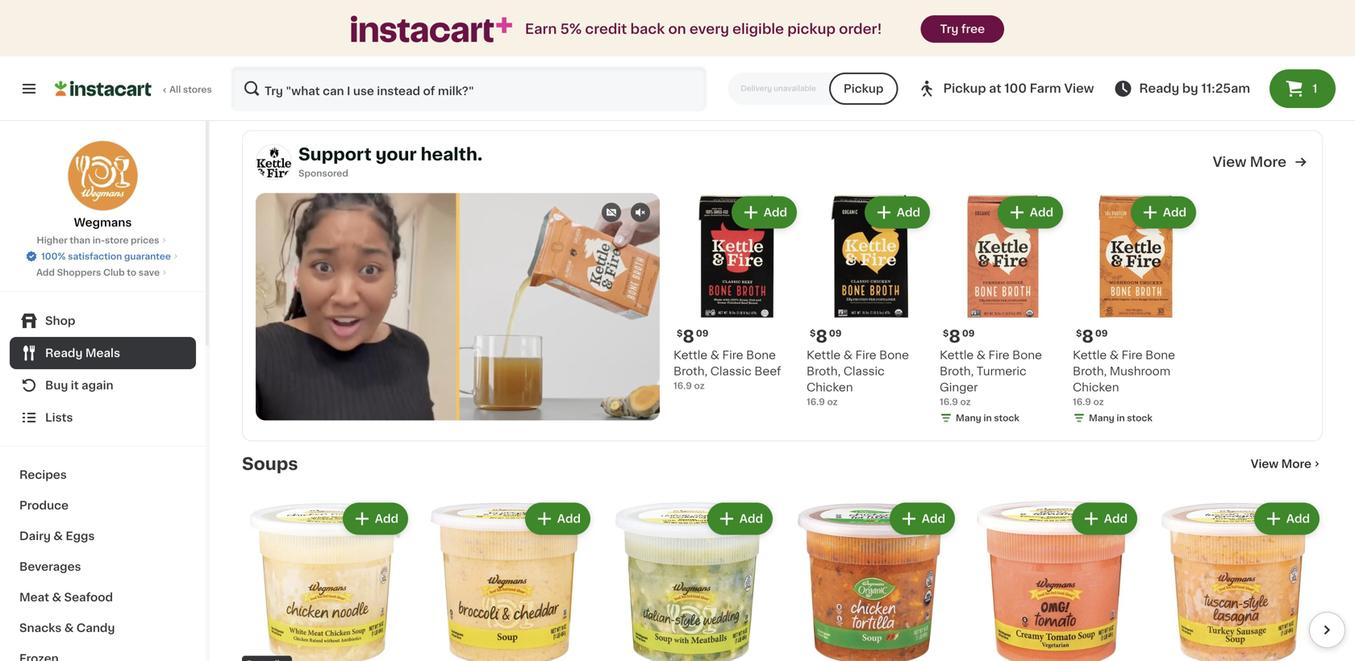 Task type: vqa. For each thing, say whether or not it's contained in the screenshot.


Task type: describe. For each thing, give the bounding box(es) containing it.
16
[[971, 48, 981, 57]]

& for dairy & eggs
[[53, 531, 63, 542]]

broth, for kettle & fire bone broth, classic beef 16.9 oz
[[674, 366, 708, 377]]

snacks & candy link
[[10, 613, 196, 644]]

dairy & eggs link
[[10, 521, 196, 552]]

club
[[103, 268, 125, 277]]

meat & seafood
[[19, 592, 113, 603]]

produce link
[[10, 490, 196, 521]]

all stores
[[169, 85, 212, 94]]

bowl, for santa
[[882, 33, 913, 44]]

$ 8 09 for kettle & fire bone broth, classic beef
[[677, 328, 709, 345]]

16.9 for kettle & fire bone broth, mushroom chicken 16.9 oz
[[1073, 398, 1091, 407]]

wegmans for salad
[[242, 33, 298, 44]]

all
[[169, 85, 181, 94]]

lists link
[[10, 402, 196, 434]]

dairy
[[19, 531, 51, 542]]

0 vertical spatial view more
[[1213, 155, 1287, 169]]

southwest
[[838, 49, 898, 60]]

8 for kettle & fire bone broth, classic chicken
[[816, 328, 827, 345]]

1 inside wegmans salad bowl, santa fe style southwest 1 each
[[789, 65, 793, 73]]

$4.59 element
[[242, 9, 411, 30]]

many in stock for ginger
[[956, 414, 1019, 423]]

salad inside wegmans amore caesar salad kit
[[1153, 49, 1185, 60]]

each inside wegmans avocado ranch chopped salad kit 1 each
[[248, 65, 270, 73]]

& for meat & seafood
[[52, 592, 61, 603]]

taylor
[[607, 33, 641, 44]]

ranch inside wegmans avocado ranch chopped salad kit 1 each
[[354, 33, 390, 44]]

kettle for kettle & fire bone broth, classic chicken 16.9 oz
[[807, 350, 841, 361]]

in for southwest
[[833, 81, 841, 90]]

egg
[[1030, 33, 1052, 44]]

100% satisfaction guarantee
[[41, 252, 171, 261]]

wegmans salad bowl, chicken caesar 1 each
[[424, 33, 548, 73]]

100%
[[41, 252, 66, 261]]

fire for kettle & fire bone broth, turmeric ginger 16.9 oz
[[989, 350, 1010, 361]]

$ for kettle & fire bone broth, mushroom chicken
[[1076, 329, 1082, 338]]

16.9 for kettle & fire bone broth, classic chicken 16.9 oz
[[807, 398, 825, 407]]

8 for kettle & fire bone broth, classic beef
[[683, 328, 694, 345]]

wegmans avocado ranch chopped salad kit 1 each
[[242, 33, 390, 73]]

3 4 from the left
[[798, 11, 810, 28]]

classic for chicken
[[844, 366, 885, 377]]

save
[[139, 268, 160, 277]]

in-
[[93, 236, 105, 245]]

earn
[[525, 22, 557, 36]]

1 inside wegmans avocado ranch chopped salad kit 1 each
[[242, 65, 246, 73]]

seafood
[[64, 592, 113, 603]]

amore
[[1213, 33, 1250, 44]]

beverages link
[[10, 552, 196, 582]]

by
[[1182, 83, 1198, 94]]

salad inside wegmans salad bowl, santa fe style southwest 1 each
[[848, 33, 879, 44]]

$ 4 09 for taylor
[[610, 11, 642, 28]]

at
[[989, 83, 1001, 94]]

wegmans link
[[67, 140, 138, 231]]

higher
[[37, 236, 68, 245]]

prices
[[131, 236, 159, 245]]

kettle & fire bone broth, mushroom chicken 16.9 oz
[[1073, 350, 1175, 407]]

kit inside wegmans amore caesar salad kit
[[1188, 49, 1203, 60]]

farm
[[1030, 83, 1061, 94]]

view more link
[[1251, 456, 1323, 472]]

caesar inside wegmans amore caesar salad kit
[[1253, 33, 1293, 44]]

your
[[376, 146, 417, 163]]

order!
[[839, 22, 882, 36]]

mushroom
[[1110, 366, 1170, 377]]

wegmans amore caesar salad kit
[[1153, 33, 1293, 60]]

kettle & fire bone broth, classic beef 16.9 oz
[[674, 350, 781, 390]]

style
[[806, 49, 835, 60]]

caesar inside wegmans salad bowl, chicken caesar 1 each
[[474, 49, 514, 60]]

$ for taylor farms blt ranch with chicken salad bowl
[[610, 12, 616, 21]]

09 for kettle & fire bone broth, mushroom chicken
[[1095, 329, 1108, 338]]

it
[[71, 380, 79, 391]]

kettle for kettle & fire bone broth, mushroom chicken 16.9 oz
[[1073, 350, 1107, 361]]

eggs
[[66, 531, 95, 542]]

ready for ready meals
[[45, 348, 83, 359]]

meat & seafood link
[[10, 582, 196, 613]]

wegmans for oz
[[971, 33, 1028, 44]]

wegmans logo image
[[67, 140, 138, 211]]

wegmans for caesar
[[424, 33, 481, 44]]

all stores link
[[55, 66, 213, 111]]

09 for wegmans salad bowl, chicken caesar
[[447, 12, 460, 21]]

1 inside button
[[1313, 83, 1317, 94]]

kettle for kettle & fire bone broth, turmeric ginger 16.9 oz
[[940, 350, 974, 361]]

& for snacks & candy
[[64, 623, 74, 634]]

recipes
[[19, 469, 67, 481]]

snacks
[[19, 623, 62, 634]]

kettle & fire broth image
[[256, 144, 292, 180]]

100
[[1004, 83, 1027, 94]]

ready by 11:25am link
[[1113, 79, 1250, 98]]

wegmans for fe
[[789, 33, 845, 44]]

16.9 for kettle & fire bone broth, turmeric ginger 16.9 oz
[[940, 398, 958, 407]]

09 for kettle & fire bone broth, turmeric ginger
[[962, 329, 975, 338]]

add shoppers club to save
[[36, 268, 160, 277]]

pickup at 100 farm view
[[943, 83, 1094, 94]]

oz for kettle & fire bone broth, mushroom chicken 16.9 oz
[[1093, 398, 1104, 407]]

8 for kettle & fire bone broth, mushroom chicken
[[1082, 328, 1094, 345]]

fire for kettle & fire bone broth, classic chicken 16.9 oz
[[855, 350, 876, 361]]

kettle for kettle & fire bone broth, classic beef 16.9 oz
[[674, 350, 708, 361]]

wegmans amore caesar salad kit button
[[1153, 0, 1323, 75]]

meals
[[85, 348, 120, 359]]

eligible
[[733, 22, 784, 36]]

satisfaction
[[68, 252, 122, 261]]

$ 8 09 for kettle & fire bone broth, classic chicken
[[810, 328, 842, 345]]

meat
[[19, 592, 49, 603]]

spo
[[298, 169, 316, 178]]

soups
[[242, 456, 298, 473]]

chicken inside taylor farms blt ranch with chicken salad bowl 6.5 oz
[[607, 49, 653, 60]]

add shoppers club to save link
[[36, 266, 169, 279]]

instacart plus icon image
[[351, 16, 512, 42]]

snacks & candy
[[19, 623, 115, 634]]

16.9 for kettle & fire bone broth, classic beef 16.9 oz
[[674, 382, 692, 390]]

farms
[[644, 33, 678, 44]]

09 for kettle & fire bone broth, classic chicken
[[829, 329, 842, 338]]



Task type: locate. For each thing, give the bounding box(es) containing it.
bowl, inside wegmans salad bowl, chicken caesar 1 each
[[518, 33, 548, 44]]

1 horizontal spatial 4
[[616, 11, 628, 28]]

1 8 from the left
[[683, 328, 694, 345]]

& inside kettle & fire bone broth, classic beef 16.9 oz
[[710, 350, 719, 361]]

$ 11 49
[[974, 11, 1009, 28]]

0 horizontal spatial stock
[[843, 81, 869, 90]]

$ 8 09 for kettle & fire bone broth, mushroom chicken
[[1076, 328, 1108, 345]]

0 horizontal spatial many
[[805, 81, 831, 90]]

pickup
[[787, 22, 836, 36]]

instacart logo image
[[55, 79, 152, 98]]

classic inside the kettle & fire bone broth, classic chicken 16.9 oz
[[844, 366, 885, 377]]

bowl, left 5%
[[518, 33, 548, 44]]

bone for kettle & fire bone broth, classic beef 16.9 oz
[[746, 350, 776, 361]]

2 kit from the left
[[1188, 49, 1203, 60]]

many for ginger
[[956, 414, 981, 423]]

1 horizontal spatial $ 4 09
[[610, 11, 642, 28]]

2 $ 4 09 from the left
[[610, 11, 642, 28]]

salad inside wegmans egg salad 16 oz
[[1055, 33, 1087, 44]]

1 kit from the left
[[332, 49, 348, 60]]

09 for kettle & fire bone broth, classic beef
[[696, 329, 709, 338]]

1 broth, from the left
[[674, 366, 708, 377]]

1 vertical spatial ready
[[45, 348, 83, 359]]

3 fire from the left
[[989, 350, 1010, 361]]

try free
[[940, 23, 985, 35]]

salad inside taylor farms blt ranch with chicken salad bowl 6.5 oz
[[656, 49, 687, 60]]

many in stock down kettle & fire bone broth, turmeric ginger 16.9 oz
[[956, 414, 1019, 423]]

$ up the "credit"
[[610, 12, 616, 21]]

0 horizontal spatial kit
[[332, 49, 348, 60]]

kettle inside kettle & fire bone broth, turmeric ginger 16.9 oz
[[940, 350, 974, 361]]

3 bone from the left
[[1012, 350, 1042, 361]]

turmeric
[[977, 366, 1027, 377]]

3 $ 8 09 from the left
[[943, 328, 975, 345]]

4 up wegmans salad bowl, chicken caesar 1 each
[[433, 11, 445, 28]]

buy it again link
[[10, 369, 196, 402]]

$ for kettle & fire bone broth, classic beef
[[677, 329, 683, 338]]

1 horizontal spatial each
[[430, 65, 453, 73]]

1 vertical spatial view more
[[1251, 459, 1312, 470]]

0 horizontal spatial classic
[[710, 366, 752, 377]]

beverages
[[19, 561, 81, 573]]

0 horizontal spatial ranch
[[354, 33, 390, 44]]

buy it again
[[45, 380, 113, 391]]

0 horizontal spatial pickup
[[844, 83, 884, 94]]

16.9 inside kettle & fire bone broth, mushroom chicken 16.9 oz
[[1073, 398, 1091, 407]]

$
[[427, 12, 433, 21], [610, 12, 616, 21], [792, 12, 798, 21], [974, 12, 980, 21], [677, 329, 683, 338], [810, 329, 816, 338], [943, 329, 949, 338], [1076, 329, 1082, 338]]

oz inside taylor farms blt ranch with chicken salad bowl 6.5 oz
[[623, 65, 634, 73]]

chopped
[[242, 49, 295, 60]]

$ 8 09 up kettle & fire bone broth, mushroom chicken 16.9 oz
[[1076, 328, 1108, 345]]

product group
[[674, 193, 800, 392], [807, 193, 933, 409], [940, 193, 1066, 428], [1073, 193, 1199, 428], [242, 500, 411, 661], [424, 500, 594, 661], [607, 500, 776, 661], [789, 500, 958, 661], [971, 500, 1141, 661], [1153, 500, 1323, 661]]

1 horizontal spatial in
[[984, 414, 992, 423]]

bowl, for chicken
[[518, 33, 548, 44]]

ready inside popup button
[[45, 348, 83, 359]]

salad inside wegmans avocado ranch chopped salad kit 1 each
[[298, 49, 329, 60]]

higher than in-store prices
[[37, 236, 159, 245]]

ready left 'by'
[[1139, 83, 1179, 94]]

0 vertical spatial caesar
[[1253, 33, 1293, 44]]

16.9 inside the kettle & fire bone broth, classic chicken 16.9 oz
[[807, 398, 825, 407]]

2 horizontal spatial many in stock
[[1089, 414, 1153, 423]]

broth, right the beef on the bottom right
[[807, 366, 841, 377]]

bone for kettle & fire bone broth, mushroom chicken 16.9 oz
[[1145, 350, 1175, 361]]

classic for beef
[[710, 366, 752, 377]]

wegmans inside wegmans egg salad 16 oz
[[971, 33, 1028, 44]]

$ up kettle & fire bone broth, mushroom chicken 16.9 oz
[[1076, 329, 1082, 338]]

kit inside wegmans avocado ranch chopped salad kit 1 each
[[332, 49, 348, 60]]

0 horizontal spatial view
[[1064, 83, 1094, 94]]

0 horizontal spatial each
[[248, 65, 270, 73]]

1 horizontal spatial view
[[1213, 155, 1247, 169]]

$ 8 09 up the kettle & fire bone broth, classic chicken 16.9 oz
[[810, 328, 842, 345]]

3 $ 4 09 from the left
[[792, 11, 824, 28]]

produce
[[19, 500, 69, 511]]

ranch up the bowl
[[705, 33, 741, 44]]

broth, inside kettle & fire bone broth, turmeric ginger 16.9 oz
[[940, 366, 974, 377]]

broth, up ginger
[[940, 366, 974, 377]]

many down ginger
[[956, 414, 981, 423]]

broth, for kettle & fire bone broth, classic chicken 16.9 oz
[[807, 366, 841, 377]]

more
[[1250, 155, 1287, 169], [1281, 459, 1312, 470]]

classic
[[710, 366, 752, 377], [844, 366, 885, 377]]

pickup button
[[829, 73, 898, 105]]

bone inside kettle & fire bone broth, classic beef 16.9 oz
[[746, 350, 776, 361]]

many in stock down style
[[805, 81, 869, 90]]

add
[[764, 207, 787, 218], [897, 207, 920, 218], [1030, 207, 1053, 218], [1163, 207, 1186, 218], [36, 268, 55, 277], [375, 513, 398, 525], [557, 513, 581, 525], [739, 513, 763, 525], [922, 513, 945, 525], [1104, 513, 1128, 525], [1286, 513, 1310, 525]]

ready meals button
[[10, 337, 196, 369]]

oz for kettle & fire bone broth, turmeric ginger 16.9 oz
[[960, 398, 971, 407]]

1 horizontal spatial kit
[[1188, 49, 1203, 60]]

8 up the kettle & fire bone broth, classic chicken 16.9 oz
[[816, 328, 827, 345]]

2 ranch from the left
[[705, 33, 741, 44]]

oz inside the kettle & fire bone broth, classic chicken 16.9 oz
[[827, 398, 838, 407]]

kit down avocado
[[332, 49, 348, 60]]

2 horizontal spatial 4
[[798, 11, 810, 28]]

& inside the kettle & fire bone broth, classic chicken 16.9 oz
[[843, 350, 853, 361]]

bone inside the kettle & fire bone broth, classic chicken 16.9 oz
[[879, 350, 909, 361]]

caesar right amore
[[1253, 33, 1293, 44]]

wegmans down $ 11 49
[[971, 33, 1028, 44]]

11:25am
[[1201, 83, 1250, 94]]

wegmans inside wegmans salad bowl, santa fe style southwest 1 each
[[789, 33, 845, 44]]

broth, left mushroom
[[1073, 366, 1107, 377]]

stock down kettle & fire bone broth, turmeric ginger 16.9 oz
[[994, 414, 1019, 423]]

salad inside wegmans salad bowl, chicken caesar 1 each
[[484, 33, 515, 44]]

$ for kettle & fire bone broth, classic chicken
[[810, 329, 816, 338]]

&
[[710, 350, 719, 361], [843, 350, 853, 361], [977, 350, 986, 361], [1110, 350, 1119, 361], [53, 531, 63, 542], [52, 592, 61, 603], [64, 623, 74, 634]]

09 up the kettle & fire bone broth, classic chicken 16.9 oz
[[829, 329, 842, 338]]

support
[[298, 146, 372, 163]]

again
[[81, 380, 113, 391]]

pickup inside pickup button
[[844, 83, 884, 94]]

ready for ready by 11:25am
[[1139, 83, 1179, 94]]

$ up ginger
[[943, 329, 949, 338]]

1 $ 4 09 from the left
[[427, 11, 460, 28]]

try
[[940, 23, 959, 35]]

49
[[997, 12, 1009, 21]]

$ inside $ 11 49
[[974, 12, 980, 21]]

11
[[980, 11, 995, 28]]

0 horizontal spatial caesar
[[474, 49, 514, 60]]

nsored
[[316, 169, 348, 178]]

ready by 11:25am
[[1139, 83, 1250, 94]]

wegmans up chopped
[[242, 33, 298, 44]]

& inside kettle & fire bone broth, mushroom chicken 16.9 oz
[[1110, 350, 1119, 361]]

stock down the southwest
[[843, 81, 869, 90]]

each down chopped
[[248, 65, 270, 73]]

& inside kettle & fire bone broth, turmeric ginger 16.9 oz
[[977, 350, 986, 361]]

in
[[833, 81, 841, 90], [984, 414, 992, 423], [1117, 414, 1125, 423]]

wegmans up higher than in-store prices link at the top of the page
[[74, 217, 132, 228]]

4 $ 8 09 from the left
[[1076, 328, 1108, 345]]

bone inside kettle & fire bone broth, mushroom chicken 16.9 oz
[[1145, 350, 1175, 361]]

3 each from the left
[[795, 65, 817, 73]]

caesar up search field
[[474, 49, 514, 60]]

ready meals
[[45, 348, 120, 359]]

each down fe
[[795, 65, 817, 73]]

in for chicken
[[1117, 414, 1125, 423]]

6.5
[[607, 65, 621, 73]]

4 up taylor
[[616, 11, 628, 28]]

$ 8 09 up ginger
[[943, 328, 975, 345]]

09 up the pickup
[[812, 12, 824, 21]]

2 fire from the left
[[855, 350, 876, 361]]

2 horizontal spatial stock
[[1127, 414, 1153, 423]]

$ 4 09 for wegmans
[[427, 11, 460, 28]]

09 up wegmans salad bowl, chicken caesar 1 each
[[447, 12, 460, 21]]

pickup
[[943, 83, 986, 94], [844, 83, 884, 94]]

4 up fe
[[798, 11, 810, 28]]

$ up wegmans salad bowl, chicken caesar 1 each
[[427, 12, 433, 21]]

stock for southwest
[[843, 81, 869, 90]]

1 horizontal spatial classic
[[844, 366, 885, 377]]

1 bowl, from the left
[[518, 33, 548, 44]]

1 horizontal spatial pickup
[[943, 83, 986, 94]]

fire inside kettle & fire bone broth, turmeric ginger 16.9 oz
[[989, 350, 1010, 361]]

pickup down the southwest
[[844, 83, 884, 94]]

1 kettle from the left
[[674, 350, 708, 361]]

many down kettle & fire bone broth, mushroom chicken 16.9 oz
[[1089, 414, 1114, 423]]

store
[[105, 236, 129, 245]]

broth, inside kettle & fire bone broth, classic beef 16.9 oz
[[674, 366, 708, 377]]

$ 4 09
[[427, 11, 460, 28], [610, 11, 642, 28], [792, 11, 824, 28]]

pickup left at
[[943, 83, 986, 94]]

$ for wegmans salad bowl, santa fe style southwest
[[792, 12, 798, 21]]

oz inside wegmans egg salad 16 oz
[[983, 48, 994, 57]]

soups link
[[242, 455, 298, 474]]

in down kettle & fire bone broth, turmeric ginger 16.9 oz
[[984, 414, 992, 423]]

1 each from the left
[[248, 65, 270, 73]]

0 horizontal spatial 4
[[433, 11, 445, 28]]

2 classic from the left
[[844, 366, 885, 377]]

kettle & fire bone broth, turmeric ginger 16.9 oz
[[940, 350, 1042, 407]]

many in stock down kettle & fire bone broth, mushroom chicken 16.9 oz
[[1089, 414, 1153, 423]]

ranch right avocado
[[354, 33, 390, 44]]

chicken
[[424, 49, 471, 60], [607, 49, 653, 60], [807, 382, 853, 393], [1073, 382, 1119, 393]]

1 ranch from the left
[[354, 33, 390, 44]]

8 up kettle & fire bone broth, mushroom chicken 16.9 oz
[[1082, 328, 1094, 345]]

in down kettle & fire bone broth, mushroom chicken 16.9 oz
[[1117, 414, 1125, 423]]

3 broth, from the left
[[940, 366, 974, 377]]

on
[[668, 22, 686, 36]]

1 horizontal spatial many
[[956, 414, 981, 423]]

bowl
[[690, 49, 718, 60]]

2 horizontal spatial $ 4 09
[[792, 11, 824, 28]]

wegmans for kit
[[1153, 33, 1210, 44]]

salad down farms on the top of the page
[[656, 49, 687, 60]]

1 vertical spatial view
[[1213, 155, 1247, 169]]

higher than in-store prices link
[[37, 234, 169, 247]]

0 horizontal spatial many in stock
[[805, 81, 869, 90]]

to
[[127, 268, 136, 277]]

bone for kettle & fire bone broth, classic chicken 16.9 oz
[[879, 350, 909, 361]]

$ 8 09 for kettle & fire bone broth, turmeric ginger
[[943, 328, 975, 345]]

blt
[[681, 33, 702, 44]]

bowl, up the southwest
[[882, 33, 913, 44]]

oz inside kettle & fire bone broth, turmeric ginger 16.9 oz
[[960, 398, 971, 407]]

view inside popup button
[[1064, 83, 1094, 94]]

chicken inside wegmans salad bowl, chicken caesar 1 each
[[424, 49, 471, 60]]

bowl, inside wegmans salad bowl, santa fe style southwest 1 each
[[882, 33, 913, 44]]

broth, left the beef on the bottom right
[[674, 366, 708, 377]]

$ 8 09 up kettle & fire bone broth, classic beef 16.9 oz
[[677, 328, 709, 345]]

pickup inside pickup at 100 farm view popup button
[[943, 83, 986, 94]]

2 horizontal spatial view
[[1251, 459, 1279, 470]]

0 vertical spatial more
[[1250, 155, 1287, 169]]

0 horizontal spatial in
[[833, 81, 841, 90]]

09 for wegmans salad bowl, santa fe style southwest
[[812, 12, 824, 21]]

oz for kettle & fire bone broth, classic beef 16.9 oz
[[694, 382, 705, 390]]

1 horizontal spatial bowl,
[[882, 33, 913, 44]]

classic inside kettle & fire bone broth, classic beef 16.9 oz
[[710, 366, 752, 377]]

many in stock for southwest
[[805, 81, 869, 90]]

stores
[[183, 85, 212, 94]]

wegmans salad bowl, santa fe style southwest 1 each
[[789, 33, 948, 73]]

100% satisfaction guarantee button
[[25, 247, 181, 263]]

service type group
[[728, 73, 898, 105]]

dairy & eggs
[[19, 531, 95, 542]]

earn 5% credit back on every eligible pickup order!
[[525, 22, 882, 36]]

& for kettle & fire bone broth, classic beef 16.9 oz
[[710, 350, 719, 361]]

1 horizontal spatial ready
[[1139, 83, 1179, 94]]

every
[[690, 22, 729, 36]]

$ up kettle & fire bone broth, classic beef 16.9 oz
[[677, 329, 683, 338]]

kettle
[[674, 350, 708, 361], [807, 350, 841, 361], [940, 350, 974, 361], [1073, 350, 1107, 361]]

2 $ 8 09 from the left
[[810, 328, 842, 345]]

item carousel region
[[219, 493, 1345, 661]]

4 for taylor
[[616, 11, 628, 28]]

health.
[[421, 146, 483, 163]]

1
[[242, 65, 246, 73], [424, 65, 428, 73], [789, 65, 793, 73], [1313, 83, 1317, 94]]

salad right egg at the right
[[1055, 33, 1087, 44]]

beef
[[755, 366, 781, 377]]

Search field
[[232, 68, 705, 110]]

ginger
[[940, 382, 978, 393]]

2 horizontal spatial in
[[1117, 414, 1125, 423]]

bone for kettle & fire bone broth, turmeric ginger 16.9 oz
[[1012, 350, 1042, 361]]

shoppers
[[57, 268, 101, 277]]

oz inside kettle & fire bone broth, mushroom chicken 16.9 oz
[[1093, 398, 1104, 407]]

stock down kettle & fire bone broth, mushroom chicken 16.9 oz
[[1127, 414, 1153, 423]]

stock
[[843, 81, 869, 90], [994, 414, 1019, 423], [1127, 414, 1153, 423]]

1 bone from the left
[[746, 350, 776, 361]]

4 fire from the left
[[1122, 350, 1143, 361]]

wegmans
[[242, 33, 298, 44], [424, 33, 481, 44], [789, 33, 845, 44], [971, 33, 1028, 44], [1153, 33, 1210, 44], [74, 217, 132, 228]]

1 inside wegmans salad bowl, chicken caesar 1 each
[[424, 65, 428, 73]]

1 4 from the left
[[433, 11, 445, 28]]

each inside wegmans salad bowl, santa fe style southwest 1 each
[[795, 65, 817, 73]]

each inside wegmans salad bowl, chicken caesar 1 each
[[430, 65, 453, 73]]

broth, inside the kettle & fire bone broth, classic chicken 16.9 oz
[[807, 366, 841, 377]]

wegmans left amore
[[1153, 33, 1210, 44]]

wegmans inside wegmans amore caesar salad kit
[[1153, 33, 1210, 44]]

0 horizontal spatial bowl,
[[518, 33, 548, 44]]

2 vertical spatial view
[[1251, 459, 1279, 470]]

fe
[[789, 49, 803, 60]]

$ for wegmans egg salad
[[974, 12, 980, 21]]

salad down avocado
[[298, 49, 329, 60]]

fire inside the kettle & fire bone broth, classic chicken 16.9 oz
[[855, 350, 876, 361]]

free
[[961, 23, 985, 35]]

credit
[[585, 22, 627, 36]]

1 horizontal spatial ranch
[[705, 33, 741, 44]]

many in stock
[[805, 81, 869, 90], [956, 414, 1019, 423], [1089, 414, 1153, 423]]

many for chicken
[[1089, 414, 1114, 423]]

2 horizontal spatial many
[[1089, 414, 1114, 423]]

1 button
[[1270, 69, 1336, 108]]

4 broth, from the left
[[1073, 366, 1107, 377]]

09 up kettle & fire bone broth, classic beef 16.9 oz
[[696, 329, 709, 338]]

kettle inside kettle & fire bone broth, classic beef 16.9 oz
[[674, 350, 708, 361]]

0 vertical spatial view
[[1064, 83, 1094, 94]]

in for ginger
[[984, 414, 992, 423]]

09 up kettle & fire bone broth, mushroom chicken 16.9 oz
[[1095, 329, 1108, 338]]

pickup for pickup
[[844, 83, 884, 94]]

1 $ 8 09 from the left
[[677, 328, 709, 345]]

fire for kettle & fire bone broth, classic beef 16.9 oz
[[722, 350, 743, 361]]

3 8 from the left
[[949, 328, 961, 345]]

2 horizontal spatial each
[[795, 65, 817, 73]]

8 for kettle & fire bone broth, turmeric ginger
[[949, 328, 961, 345]]

santa
[[916, 33, 948, 44]]

0 horizontal spatial ready
[[45, 348, 83, 359]]

2 bone from the left
[[879, 350, 909, 361]]

16.9
[[674, 382, 692, 390], [807, 398, 825, 407], [940, 398, 958, 407], [1073, 398, 1091, 407]]

broth, for kettle & fire bone broth, turmeric ginger 16.9 oz
[[940, 366, 974, 377]]

1 horizontal spatial caesar
[[1253, 33, 1293, 44]]

pickup at 100 farm view button
[[917, 66, 1094, 111]]

chicken inside the kettle & fire bone broth, classic chicken 16.9 oz
[[807, 382, 853, 393]]

16.9 inside kettle & fire bone broth, turmeric ginger 16.9 oz
[[940, 398, 958, 407]]

kit up ready by 11:25am
[[1188, 49, 1203, 60]]

& for kettle & fire bone broth, mushroom chicken 16.9 oz
[[1110, 350, 1119, 361]]

fire inside kettle & fire bone broth, mushroom chicken 16.9 oz
[[1122, 350, 1143, 361]]

& for kettle & fire bone broth, turmeric ginger 16.9 oz
[[977, 350, 986, 361]]

4 bone from the left
[[1145, 350, 1175, 361]]

ranch
[[354, 33, 390, 44], [705, 33, 741, 44]]

chicken inside kettle & fire bone broth, mushroom chicken 16.9 oz
[[1073, 382, 1119, 393]]

16.9 inside kettle & fire bone broth, classic beef 16.9 oz
[[674, 382, 692, 390]]

pickup for pickup at 100 farm view
[[943, 83, 986, 94]]

stock for chicken
[[1127, 414, 1153, 423]]

1 vertical spatial caesar
[[474, 49, 514, 60]]

salad up ready by 11:25am link
[[1153, 49, 1185, 60]]

8 up kettle & fire bone broth, classic beef 16.9 oz
[[683, 328, 694, 345]]

2 8 from the left
[[816, 328, 827, 345]]

ranch inside taylor farms blt ranch with chicken salad bowl 6.5 oz
[[705, 33, 741, 44]]

2 each from the left
[[430, 65, 453, 73]]

4 kettle from the left
[[1073, 350, 1107, 361]]

wegmans egg salad 16 oz
[[971, 33, 1087, 57]]

shop
[[45, 315, 75, 327]]

None search field
[[231, 66, 707, 111]]

oz inside kettle & fire bone broth, classic beef 16.9 oz
[[694, 382, 705, 390]]

$ up free
[[974, 12, 980, 21]]

kettle inside kettle & fire bone broth, mushroom chicken 16.9 oz
[[1073, 350, 1107, 361]]

stock for ginger
[[994, 414, 1019, 423]]

salad left earn
[[484, 33, 515, 44]]

broth, inside kettle & fire bone broth, mushroom chicken 16.9 oz
[[1073, 366, 1107, 377]]

$ 4 09 up wegmans salad bowl, chicken caesar 1 each
[[427, 11, 460, 28]]

fire for kettle & fire bone broth, mushroom chicken 16.9 oz
[[1122, 350, 1143, 361]]

many
[[805, 81, 831, 90], [956, 414, 981, 423], [1089, 414, 1114, 423]]

4 8 from the left
[[1082, 328, 1094, 345]]

caesar
[[1253, 33, 1293, 44], [474, 49, 514, 60]]

09 for taylor farms blt ranch with chicken salad bowl
[[629, 12, 642, 21]]

broth, for kettle & fire bone broth, mushroom chicken 16.9 oz
[[1073, 366, 1107, 377]]

wegmans inside wegmans salad bowl, chicken caesar 1 each
[[424, 33, 481, 44]]

$ for kettle & fire bone broth, turmeric ginger
[[943, 329, 949, 338]]

each down 'instacart plus icon'
[[430, 65, 453, 73]]

salad
[[484, 33, 515, 44], [848, 33, 879, 44], [1055, 33, 1087, 44], [298, 49, 329, 60], [656, 49, 687, 60], [1153, 49, 1185, 60]]

$ for wegmans salad bowl, chicken caesar
[[427, 12, 433, 21]]

avocado
[[301, 33, 351, 44]]

1 horizontal spatial stock
[[994, 414, 1019, 423]]

& for kettle & fire bone broth, classic chicken 16.9 oz
[[843, 350, 853, 361]]

salad up the southwest
[[848, 33, 879, 44]]

1 classic from the left
[[710, 366, 752, 377]]

09 up kettle & fire bone broth, turmeric ginger 16.9 oz
[[962, 329, 975, 338]]

ready down shop
[[45, 348, 83, 359]]

many in stock for chicken
[[1089, 414, 1153, 423]]

0 vertical spatial ready
[[1139, 83, 1179, 94]]

2 broth, from the left
[[807, 366, 841, 377]]

2 4 from the left
[[616, 11, 628, 28]]

kettle & fire bone broth, classic chicken 16.9 oz
[[807, 350, 909, 407]]

recipes link
[[10, 460, 196, 490]]

3 kettle from the left
[[940, 350, 974, 361]]

bone inside kettle & fire bone broth, turmeric ginger 16.9 oz
[[1012, 350, 1042, 361]]

2 bowl, from the left
[[882, 33, 913, 44]]

candy
[[76, 623, 115, 634]]

0 horizontal spatial $ 4 09
[[427, 11, 460, 28]]

4 for wegmans
[[433, 11, 445, 28]]

kettle inside the kettle & fire bone broth, classic chicken 16.9 oz
[[807, 350, 841, 361]]

$ 4 09 up taylor
[[610, 11, 642, 28]]

$ 4 09 up style
[[792, 11, 824, 28]]

1 horizontal spatial many in stock
[[956, 414, 1019, 423]]

bone
[[746, 350, 776, 361], [879, 350, 909, 361], [1012, 350, 1042, 361], [1145, 350, 1175, 361]]

in down style
[[833, 81, 841, 90]]

oz for kettle & fire bone broth, classic chicken 16.9 oz
[[827, 398, 838, 407]]

09 up back
[[629, 12, 642, 21]]

1 vertical spatial more
[[1281, 459, 1312, 470]]

view
[[1064, 83, 1094, 94], [1213, 155, 1247, 169], [1251, 459, 1279, 470]]

$ up the pickup
[[792, 12, 798, 21]]

1 fire from the left
[[722, 350, 743, 361]]

wegmans inside wegmans avocado ranch chopped salad kit 1 each
[[242, 33, 298, 44]]

many down style
[[805, 81, 831, 90]]

$ up the kettle & fire bone broth, classic chicken 16.9 oz
[[810, 329, 816, 338]]

than
[[70, 236, 90, 245]]

fire inside kettle & fire bone broth, classic beef 16.9 oz
[[722, 350, 743, 361]]

2 kettle from the left
[[807, 350, 841, 361]]

wegmans up search field
[[424, 33, 481, 44]]

8 up ginger
[[949, 328, 961, 345]]

5%
[[560, 22, 582, 36]]

wegmans up style
[[789, 33, 845, 44]]

many for southwest
[[805, 81, 831, 90]]

view more
[[1213, 155, 1287, 169], [1251, 459, 1312, 470]]



